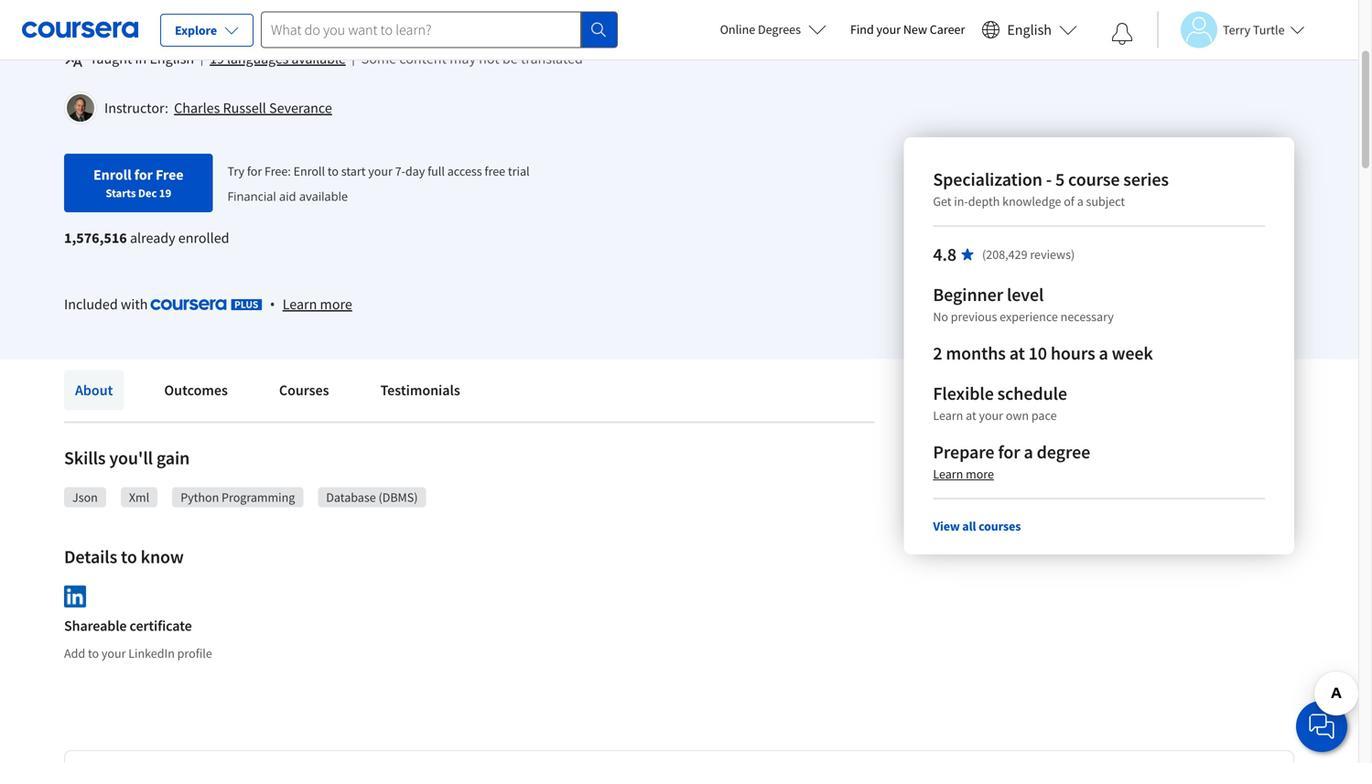 Task type: vqa. For each thing, say whether or not it's contained in the screenshot.
Financial aid available BUTTON
yes



Task type: locate. For each thing, give the bounding box(es) containing it.
your left own
[[980, 408, 1004, 424]]

for up the dec
[[134, 166, 153, 184]]

0 horizontal spatial and
[[173, 16, 196, 35]]

online degrees
[[720, 21, 801, 38]]

charles
[[174, 99, 220, 117]]

financial aid available button
[[228, 188, 348, 204]]

your inside "find your new career" link
[[877, 21, 901, 38]]

1 vertical spatial available
[[299, 188, 348, 204]]

for inside 'prepare for a degree learn more'
[[999, 441, 1021, 464]]

languages
[[227, 49, 289, 68]]

19 right the dec
[[159, 186, 171, 201]]

1,576,516 already enrolled
[[64, 229, 229, 247]]

testimonials link
[[370, 370, 471, 411]]

more inside • learn more
[[320, 295, 352, 314]]

coursera plus image
[[151, 299, 263, 310]]

not
[[479, 49, 500, 68]]

learn inside 'prepare for a degree learn more'
[[934, 466, 964, 483]]

enroll up starts on the left top
[[93, 166, 131, 184]]

with right included
[[121, 295, 148, 313]]

1,576,516
[[64, 229, 127, 247]]

10
[[1029, 342, 1048, 365]]

charles russell severance link
[[174, 99, 332, 117]]

and right analyze,
[[629, 16, 653, 35]]

program
[[117, 16, 170, 35]]

learn inside 'flexible schedule learn at your own pace'
[[934, 408, 964, 424]]

prepare
[[934, 441, 995, 464]]

for inside enroll for free starts dec 19
[[134, 166, 153, 184]]

view
[[934, 518, 960, 535]]

1 vertical spatial more
[[966, 466, 995, 483]]

testimonials
[[381, 381, 460, 400]]

more down prepare
[[966, 466, 995, 483]]

show notifications image
[[1112, 23, 1134, 45]]

0 horizontal spatial for
[[134, 166, 153, 184]]

english inside 'english' button
[[1008, 21, 1052, 39]]

english
[[1008, 21, 1052, 39], [150, 49, 194, 68]]

0 vertical spatial learn more link
[[283, 293, 352, 316]]

shareable
[[64, 618, 127, 636]]

you'll
[[109, 447, 153, 470]]

2 months at 10 hours a week
[[934, 342, 1154, 365]]

terry turtle
[[1224, 22, 1285, 38]]

0 horizontal spatial enroll
[[93, 166, 131, 184]]

taught in english
[[90, 49, 194, 68]]

clean,
[[537, 16, 573, 35]]

0 vertical spatial english
[[1008, 21, 1052, 39]]

0 horizontal spatial with
[[121, 295, 148, 313]]

explore
[[175, 22, 217, 38]]

0 horizontal spatial learn more link
[[283, 293, 352, 316]]

analyze
[[199, 16, 246, 35]]

to left know
[[121, 546, 137, 569]]

for right the try
[[247, 163, 262, 179]]

add to your linkedin profile
[[64, 646, 212, 662]]

1 horizontal spatial enroll
[[294, 163, 325, 179]]

0 horizontal spatial more
[[320, 295, 352, 314]]

learn
[[64, 16, 99, 35], [283, 295, 317, 314], [934, 408, 964, 424], [934, 466, 964, 483]]

view all courses
[[934, 518, 1022, 535]]

2 vertical spatial a
[[1024, 441, 1034, 464]]

available right the aid
[[299, 188, 348, 204]]

months
[[946, 342, 1006, 365]]

data
[[249, 16, 277, 35]]

more right •
[[320, 295, 352, 314]]

to up taught on the left top of page
[[102, 16, 114, 35]]

english right career
[[1008, 21, 1052, 39]]

enroll
[[294, 163, 325, 179], [93, 166, 131, 184]]

1 horizontal spatial 19
[[210, 49, 224, 68]]

included
[[64, 295, 118, 313]]

start
[[341, 163, 366, 179]]

a left degree
[[1024, 441, 1034, 464]]

available inside button
[[292, 49, 346, 68]]

json
[[72, 490, 98, 506]]

a inside specialization - 5 course series get in-depth knowledge of a subject
[[1078, 193, 1084, 210]]

more
[[320, 295, 352, 314], [966, 466, 995, 483]]

a right of
[[1078, 193, 1084, 210]]

0 vertical spatial at
[[1010, 342, 1026, 365]]

1 horizontal spatial with
[[280, 16, 307, 35]]

level
[[1007, 283, 1044, 306]]

learn to program and analyze data with python. develop programs to gather, clean, analyze, and visualize data.
[[64, 16, 742, 35]]

at left the 10
[[1010, 342, 1026, 365]]

learn right •
[[283, 295, 317, 314]]

to left start
[[328, 163, 339, 179]]

knowledge
[[1003, 193, 1062, 210]]

1 vertical spatial at
[[966, 408, 977, 424]]

may
[[450, 49, 476, 68]]

specialization
[[934, 168, 1043, 191]]

charles russell severance image
[[67, 94, 94, 122]]

necessary
[[1061, 309, 1115, 325]]

to right add
[[88, 646, 99, 662]]

available down python.
[[292, 49, 346, 68]]

learn down flexible
[[934, 408, 964, 424]]

enroll inside enroll for free starts dec 19
[[93, 166, 131, 184]]

19 down explore popup button
[[210, 49, 224, 68]]

0 vertical spatial with
[[280, 16, 307, 35]]

subject
[[1087, 193, 1126, 210]]

at down flexible
[[966, 408, 977, 424]]

free
[[156, 166, 184, 184]]

learn more link right •
[[283, 293, 352, 316]]

be
[[503, 49, 518, 68]]

courses link
[[268, 370, 340, 411]]

outcomes
[[164, 381, 228, 400]]

your right find
[[877, 21, 901, 38]]

1 horizontal spatial more
[[966, 466, 995, 483]]

0 horizontal spatial 19
[[159, 186, 171, 201]]

0 vertical spatial 19
[[210, 49, 224, 68]]

flexible schedule learn at your own pace
[[934, 382, 1068, 424]]

learn down prepare
[[934, 466, 964, 483]]

and left analyze
[[173, 16, 196, 35]]

your left 7-
[[368, 163, 393, 179]]

to inside 'try for free: enroll to start your 7-day full access free trial financial aid available'
[[328, 163, 339, 179]]

2 horizontal spatial for
[[999, 441, 1021, 464]]

0 horizontal spatial english
[[150, 49, 194, 68]]

0 vertical spatial more
[[320, 295, 352, 314]]

content
[[400, 49, 447, 68]]

visualize
[[656, 16, 708, 35]]

starts
[[106, 186, 136, 201]]

gather,
[[492, 16, 534, 35]]

1 vertical spatial 19
[[159, 186, 171, 201]]

enroll right free:
[[294, 163, 325, 179]]

to
[[102, 16, 114, 35], [476, 16, 489, 35], [328, 163, 339, 179], [121, 546, 137, 569], [88, 646, 99, 662]]

for inside 'try for free: enroll to start your 7-day full access free trial financial aid available'
[[247, 163, 262, 179]]

details to know
[[64, 546, 184, 569]]

0 horizontal spatial a
[[1024, 441, 1034, 464]]

1 vertical spatial a
[[1100, 342, 1109, 365]]

for
[[247, 163, 262, 179], [134, 166, 153, 184], [999, 441, 1021, 464]]

python programming
[[181, 490, 295, 506]]

1 vertical spatial english
[[150, 49, 194, 68]]

a left week
[[1100, 342, 1109, 365]]

19
[[210, 49, 224, 68], [159, 186, 171, 201]]

1 horizontal spatial english
[[1008, 21, 1052, 39]]

terry
[[1224, 22, 1251, 38]]

programs
[[414, 16, 473, 35]]

1 horizontal spatial a
[[1078, 193, 1084, 210]]

0 vertical spatial available
[[292, 49, 346, 68]]

with right data
[[280, 16, 307, 35]]

None search field
[[261, 11, 618, 48]]

0 horizontal spatial at
[[966, 408, 977, 424]]

english button
[[975, 0, 1085, 60]]

1 horizontal spatial and
[[629, 16, 653, 35]]

1 vertical spatial learn more link
[[934, 466, 995, 483]]

shareable certificate
[[64, 618, 192, 636]]

learn more link down prepare
[[934, 466, 995, 483]]

database (dbms)
[[326, 490, 418, 506]]

1 vertical spatial with
[[121, 295, 148, 313]]

severance
[[269, 99, 332, 117]]

1 horizontal spatial learn more link
[[934, 466, 995, 483]]

english right in
[[150, 49, 194, 68]]

0 vertical spatial a
[[1078, 193, 1084, 210]]

enrolled
[[178, 229, 229, 247]]

of
[[1064, 193, 1075, 210]]

already
[[130, 229, 175, 247]]

degree
[[1037, 441, 1091, 464]]

(208,429
[[983, 246, 1028, 263]]

programming
[[222, 490, 295, 506]]

online
[[720, 21, 756, 38]]

terry turtle button
[[1158, 11, 1306, 48]]

find your new career
[[851, 21, 966, 38]]

new
[[904, 21, 928, 38]]

19 inside button
[[210, 49, 224, 68]]

database
[[326, 490, 376, 506]]

1 horizontal spatial for
[[247, 163, 262, 179]]

to left gather,
[[476, 16, 489, 35]]

for down own
[[999, 441, 1021, 464]]



Task type: describe. For each thing, give the bounding box(es) containing it.
5
[[1056, 168, 1065, 191]]

hours
[[1051, 342, 1096, 365]]

previous
[[951, 309, 998, 325]]

schedule
[[998, 382, 1068, 405]]

turtle
[[1254, 22, 1285, 38]]

translated
[[521, 49, 583, 68]]

linkedin
[[128, 646, 175, 662]]

at inside 'flexible schedule learn at your own pace'
[[966, 408, 977, 424]]

no
[[934, 309, 949, 325]]

in
[[135, 49, 147, 68]]

know
[[141, 546, 184, 569]]

for for try
[[247, 163, 262, 179]]

your inside 'flexible schedule learn at your own pace'
[[980, 408, 1004, 424]]

included with
[[64, 295, 151, 313]]

chat with us image
[[1308, 713, 1337, 742]]

(208,429 reviews)
[[983, 246, 1075, 263]]

try
[[228, 163, 245, 179]]

series
[[1124, 168, 1170, 191]]

a inside 'prepare for a degree learn more'
[[1024, 441, 1034, 464]]

beginner
[[934, 283, 1004, 306]]

depth
[[969, 193, 1000, 210]]

learn inside • learn more
[[283, 295, 317, 314]]

python
[[181, 490, 219, 506]]

learn up taught on the left top of page
[[64, 16, 99, 35]]

about
[[75, 381, 113, 400]]

more inside 'prepare for a degree learn more'
[[966, 466, 995, 483]]

for for enroll
[[134, 166, 153, 184]]

1 horizontal spatial at
[[1010, 342, 1026, 365]]

outcomes link
[[153, 370, 239, 411]]

degrees
[[758, 21, 801, 38]]

gain
[[156, 447, 190, 470]]

2
[[934, 342, 943, 365]]

2 horizontal spatial a
[[1100, 342, 1109, 365]]

to for add to your linkedin profile
[[88, 646, 99, 662]]

profile
[[177, 646, 212, 662]]

day
[[406, 163, 425, 179]]

-
[[1047, 168, 1052, 191]]

courses
[[279, 381, 329, 400]]

view all courses link
[[934, 518, 1022, 535]]

your inside 'try for free: enroll to start your 7-day full access free trial financial aid available'
[[368, 163, 393, 179]]

•
[[270, 294, 275, 314]]

coursera image
[[22, 15, 138, 44]]

explore button
[[160, 14, 254, 47]]

online degrees button
[[706, 9, 842, 49]]

some content may not be translated
[[361, 49, 583, 68]]

7-
[[395, 163, 406, 179]]

4.8
[[934, 243, 957, 266]]

learn more link for learn
[[283, 293, 352, 316]]

find
[[851, 21, 874, 38]]

pace
[[1032, 408, 1057, 424]]

instructor:
[[104, 99, 168, 117]]

get
[[934, 193, 952, 210]]

certificate
[[130, 618, 192, 636]]

beginner level no previous experience necessary
[[934, 283, 1115, 325]]

enroll inside 'try for free: enroll to start your 7-day full access free trial financial aid available'
[[294, 163, 325, 179]]

own
[[1006, 408, 1030, 424]]

course
[[1069, 168, 1121, 191]]

access
[[448, 163, 482, 179]]

find your new career link
[[842, 18, 975, 41]]

skills you'll gain
[[64, 447, 190, 470]]

reviews)
[[1031, 246, 1075, 263]]

financial
[[228, 188, 276, 204]]

russell
[[223, 99, 266, 117]]

to for learn to program and analyze data with python. develop programs to gather, clean, analyze, and visualize data.
[[102, 16, 114, 35]]

analyze,
[[576, 16, 626, 35]]

instructor: charles russell severance
[[104, 99, 332, 117]]

enroll for free starts dec 19
[[93, 166, 184, 201]]

flexible
[[934, 382, 994, 405]]

week
[[1112, 342, 1154, 365]]

19 inside enroll for free starts dec 19
[[159, 186, 171, 201]]

available inside 'try for free: enroll to start your 7-day full access free trial financial aid available'
[[299, 188, 348, 204]]

19 languages available
[[210, 49, 346, 68]]

your down shareable certificate
[[102, 646, 126, 662]]

free:
[[265, 163, 291, 179]]

What do you want to learn? text field
[[261, 11, 582, 48]]

specialization - 5 course series get in-depth knowledge of a subject
[[934, 168, 1170, 210]]

try for free: enroll to start your 7-day full access free trial financial aid available
[[228, 163, 530, 204]]

• learn more
[[270, 294, 352, 314]]

learn more link for for
[[934, 466, 995, 483]]

data.
[[711, 16, 742, 35]]

1 and from the left
[[173, 16, 196, 35]]

full
[[428, 163, 445, 179]]

free
[[485, 163, 506, 179]]

about link
[[64, 370, 124, 411]]

add
[[64, 646, 85, 662]]

19 languages available button
[[210, 48, 346, 70]]

for for prepare
[[999, 441, 1021, 464]]

xml
[[129, 490, 149, 506]]

2 and from the left
[[629, 16, 653, 35]]

aid
[[279, 188, 296, 204]]

in-
[[955, 193, 969, 210]]

courses
[[979, 518, 1022, 535]]

to for details to know
[[121, 546, 137, 569]]



